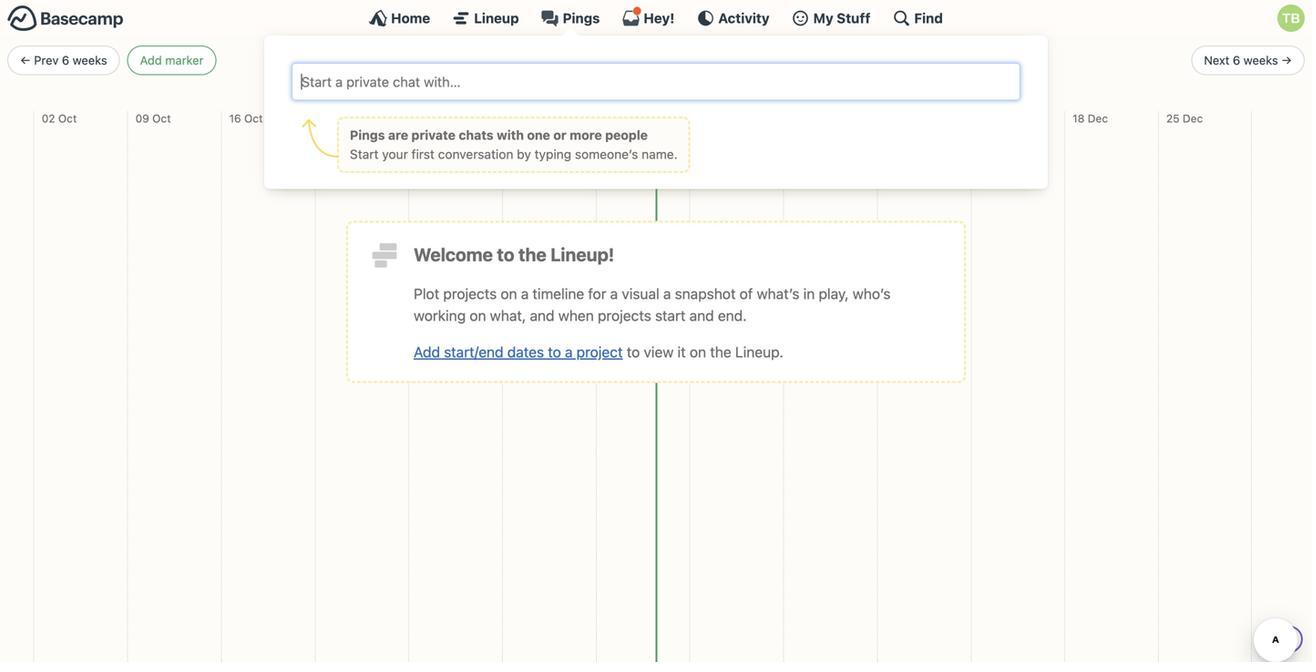Task type: locate. For each thing, give the bounding box(es) containing it.
main element
[[0, 0, 1312, 189]]

nov for 06 nov
[[527, 112, 548, 125]]

2 nov from the left
[[619, 112, 639, 125]]

to right the dates at the left of page
[[548, 344, 561, 361]]

to right welcome
[[497, 244, 514, 265]]

on left the what,
[[470, 307, 486, 324]]

typing
[[535, 147, 571, 162]]

nov up people
[[619, 112, 639, 125]]

0 horizontal spatial add
[[140, 53, 162, 67]]

oct
[[58, 112, 77, 125], [152, 112, 171, 125], [244, 112, 263, 125], [339, 112, 358, 125], [433, 112, 452, 125]]

find button
[[892, 9, 943, 27]]

1 horizontal spatial 6
[[1233, 53, 1240, 67]]

30
[[417, 112, 430, 125]]

today
[[598, 52, 641, 69]]

hey!
[[644, 10, 675, 26]]

hey! button
[[622, 6, 675, 27]]

dec
[[1088, 112, 1108, 125], [1183, 112, 1203, 125]]

pings inside pings are private chats with one or more people start your first conversation by typing someone's name.
[[350, 128, 385, 143]]

2 oct from the left
[[152, 112, 171, 125]]

add for add marker
[[140, 53, 162, 67]]

project
[[577, 344, 623, 361]]

nov up one
[[527, 112, 548, 125]]

on right it
[[690, 344, 706, 361]]

add marker
[[140, 53, 204, 67]]

plot
[[414, 285, 439, 303]]

1 horizontal spatial projects
[[598, 307, 651, 324]]

lineup!
[[551, 244, 614, 265]]

and down "snapshot"
[[689, 307, 714, 324]]

add start/end dates to a project to view it on the lineup.
[[414, 344, 784, 361]]

1 horizontal spatial nov
[[619, 112, 639, 125]]

1 horizontal spatial weeks
[[1244, 53, 1278, 67]]

the
[[518, 244, 547, 265], [710, 344, 731, 361]]

pings
[[563, 10, 600, 26], [350, 128, 385, 143]]

pings up start
[[350, 128, 385, 143]]

1 horizontal spatial to
[[548, 344, 561, 361]]

1 vertical spatial pings
[[350, 128, 385, 143]]

the down "end."
[[710, 344, 731, 361]]

projects
[[443, 285, 497, 303], [598, 307, 651, 324]]

pings up today
[[563, 10, 600, 26]]

0 vertical spatial on
[[501, 285, 517, 303]]

0 horizontal spatial nov
[[527, 112, 548, 125]]

dec right 18
[[1088, 112, 1108, 125]]

snapshot
[[675, 285, 736, 303]]

private
[[411, 128, 456, 143]]

1 vertical spatial add
[[414, 344, 440, 361]]

activity link
[[696, 9, 770, 27]]

0 horizontal spatial pings
[[350, 128, 385, 143]]

nov for 13 nov
[[619, 112, 639, 125]]

← prev 6 weeks
[[20, 53, 107, 67]]

25 dec
[[1166, 112, 1203, 125]]

it
[[678, 344, 686, 361]]

oct for 23 oct
[[339, 112, 358, 125]]

06
[[510, 112, 524, 125]]

1 horizontal spatial dec
[[1183, 112, 1203, 125]]

25
[[1166, 112, 1180, 125]]

add left marker
[[140, 53, 162, 67]]

1 dec from the left
[[1088, 112, 1108, 125]]

projects down visual
[[598, 307, 651, 324]]

projects up working
[[443, 285, 497, 303]]

4 oct from the left
[[339, 112, 358, 125]]

and
[[530, 307, 555, 324], [689, 307, 714, 324]]

weeks right "prev"
[[73, 53, 107, 67]]

0 horizontal spatial dec
[[1088, 112, 1108, 125]]

of
[[740, 285, 753, 303]]

to left 'view'
[[627, 344, 640, 361]]

oct right 16
[[244, 112, 263, 125]]

0 vertical spatial projects
[[443, 285, 497, 303]]

next
[[1204, 53, 1230, 67]]

nov
[[527, 112, 548, 125], [619, 112, 639, 125]]

add
[[140, 53, 162, 67], [414, 344, 440, 361]]

pings inside dropdown button
[[563, 10, 600, 26]]

welcome to the lineup!
[[414, 244, 614, 265]]

2 vertical spatial on
[[690, 344, 706, 361]]

1 horizontal spatial pings
[[563, 10, 600, 26]]

to
[[497, 244, 514, 265], [548, 344, 561, 361], [627, 344, 640, 361]]

1 vertical spatial on
[[470, 307, 486, 324]]

weeks left '→'
[[1244, 53, 1278, 67]]

0 horizontal spatial weeks
[[73, 53, 107, 67]]

visual
[[622, 285, 659, 303]]

0 vertical spatial add
[[140, 53, 162, 67]]

oct right 02
[[58, 112, 77, 125]]

start
[[350, 147, 379, 162]]

3 oct from the left
[[244, 112, 263, 125]]

on up the what,
[[501, 285, 517, 303]]

what,
[[490, 307, 526, 324]]

dates
[[507, 344, 544, 361]]

more
[[570, 128, 602, 143]]

1 vertical spatial the
[[710, 344, 731, 361]]

chats
[[459, 128, 494, 143]]

6
[[62, 53, 69, 67], [1233, 53, 1240, 67]]

6 right "prev"
[[62, 53, 69, 67]]

5 oct from the left
[[433, 112, 452, 125]]

dec right the 25
[[1183, 112, 1203, 125]]

stuff
[[837, 10, 871, 26]]

pings for pings
[[563, 10, 600, 26]]

name.
[[642, 147, 678, 162]]

a
[[521, 285, 529, 303], [610, 285, 618, 303], [663, 285, 671, 303], [565, 344, 573, 361]]

start/end
[[444, 344, 504, 361]]

1 horizontal spatial add
[[414, 344, 440, 361]]

pings are private chats with one or more people start your first conversation by typing someone's name.
[[350, 128, 678, 162]]

home link
[[369, 9, 430, 27]]

0 horizontal spatial 6
[[62, 53, 69, 67]]

1 nov from the left
[[527, 112, 548, 125]]

switch accounts image
[[7, 5, 124, 33]]

and down timeline
[[530, 307, 555, 324]]

lineup
[[474, 10, 519, 26]]

6 right next
[[1233, 53, 1240, 67]]

activity
[[718, 10, 770, 26]]

oct right 09
[[152, 112, 171, 125]]

02
[[42, 112, 55, 125]]

1 oct from the left
[[58, 112, 77, 125]]

the up timeline
[[518, 244, 547, 265]]

09 oct
[[135, 112, 171, 125]]

Start a private chat with… text field
[[299, 71, 1013, 93]]

on
[[501, 285, 517, 303], [470, 307, 486, 324], [690, 344, 706, 361]]

13
[[604, 112, 616, 125]]

conversation
[[438, 147, 513, 162]]

oct right 23
[[339, 112, 358, 125]]

people
[[605, 128, 648, 143]]

end.
[[718, 307, 747, 324]]

add down working
[[414, 344, 440, 361]]

0 vertical spatial pings
[[563, 10, 600, 26]]

16 oct
[[229, 112, 263, 125]]

next 6 weeks →
[[1204, 53, 1292, 67]]

timeline
[[533, 285, 584, 303]]

marker
[[165, 53, 204, 67]]

when
[[558, 307, 594, 324]]

add start/end dates to a project link
[[414, 344, 623, 361]]

30 oct
[[417, 112, 452, 125]]

oct up private
[[433, 112, 452, 125]]

weeks
[[73, 53, 107, 67], [1244, 53, 1278, 67]]

0 vertical spatial the
[[518, 244, 547, 265]]

1 horizontal spatial on
[[501, 285, 517, 303]]

2 dec from the left
[[1183, 112, 1203, 125]]

1 horizontal spatial and
[[689, 307, 714, 324]]

tim burton image
[[1278, 5, 1305, 32]]

18
[[1073, 112, 1085, 125]]

0 horizontal spatial and
[[530, 307, 555, 324]]

in
[[803, 285, 815, 303]]



Task type: vqa. For each thing, say whether or not it's contained in the screenshot.
second n from the bottom
no



Task type: describe. For each thing, give the bounding box(es) containing it.
1 vertical spatial projects
[[598, 307, 651, 324]]

1 6 from the left
[[62, 53, 69, 67]]

view
[[644, 344, 674, 361]]

dec for 18 dec
[[1088, 112, 1108, 125]]

start
[[655, 307, 686, 324]]

2 horizontal spatial to
[[627, 344, 640, 361]]

←
[[20, 53, 31, 67]]

my stuff button
[[791, 9, 871, 27]]

add for add start/end dates to a project to view it on the lineup.
[[414, 344, 440, 361]]

pings for pings are private chats with one or more people start your first conversation by typing someone's name.
[[350, 128, 385, 143]]

2 6 from the left
[[1233, 53, 1240, 67]]

0 horizontal spatial projects
[[443, 285, 497, 303]]

0 horizontal spatial on
[[470, 307, 486, 324]]

2 horizontal spatial on
[[690, 344, 706, 361]]

2 and from the left
[[689, 307, 714, 324]]

02 oct
[[42, 112, 77, 125]]

or
[[553, 128, 567, 143]]

→
[[1281, 53, 1292, 67]]

are
[[388, 128, 408, 143]]

one
[[527, 128, 550, 143]]

a up 'start'
[[663, 285, 671, 303]]

1 horizontal spatial the
[[710, 344, 731, 361]]

1 weeks from the left
[[73, 53, 107, 67]]

13 nov
[[604, 112, 639, 125]]

0 horizontal spatial to
[[497, 244, 514, 265]]

lineup.
[[735, 344, 784, 361]]

someone's
[[575, 147, 638, 162]]

plot projects on a timeline for a visual a snapshot of what's in play, who's working on what, and when projects start and end.
[[414, 285, 891, 324]]

oct for 30 oct
[[433, 112, 452, 125]]

a up the what,
[[521, 285, 529, 303]]

prev
[[34, 53, 59, 67]]

pings button
[[541, 9, 600, 27]]

your
[[382, 147, 408, 162]]

a left project
[[565, 344, 573, 361]]

lineup link
[[452, 9, 519, 27]]

find
[[914, 10, 943, 26]]

1 and from the left
[[530, 307, 555, 324]]

09
[[135, 112, 149, 125]]

my stuff
[[813, 10, 871, 26]]

by
[[517, 147, 531, 162]]

2 weeks from the left
[[1244, 53, 1278, 67]]

play,
[[819, 285, 849, 303]]

my
[[813, 10, 833, 26]]

oct for 02 oct
[[58, 112, 77, 125]]

23 oct
[[323, 112, 358, 125]]

0 horizontal spatial the
[[518, 244, 547, 265]]

18 dec
[[1073, 112, 1108, 125]]

a right for on the left top
[[610, 285, 618, 303]]

home
[[391, 10, 430, 26]]

dec for 25 dec
[[1183, 112, 1203, 125]]

oct for 09 oct
[[152, 112, 171, 125]]

for
[[588, 285, 606, 303]]

first
[[412, 147, 435, 162]]

06 nov
[[510, 112, 548, 125]]

oct for 16 oct
[[244, 112, 263, 125]]

add marker link
[[127, 46, 216, 75]]

who's
[[853, 285, 891, 303]]

23
[[323, 112, 336, 125]]

welcome
[[414, 244, 493, 265]]

16
[[229, 112, 241, 125]]

what's
[[757, 285, 800, 303]]

with
[[497, 128, 524, 143]]

working
[[414, 307, 466, 324]]



